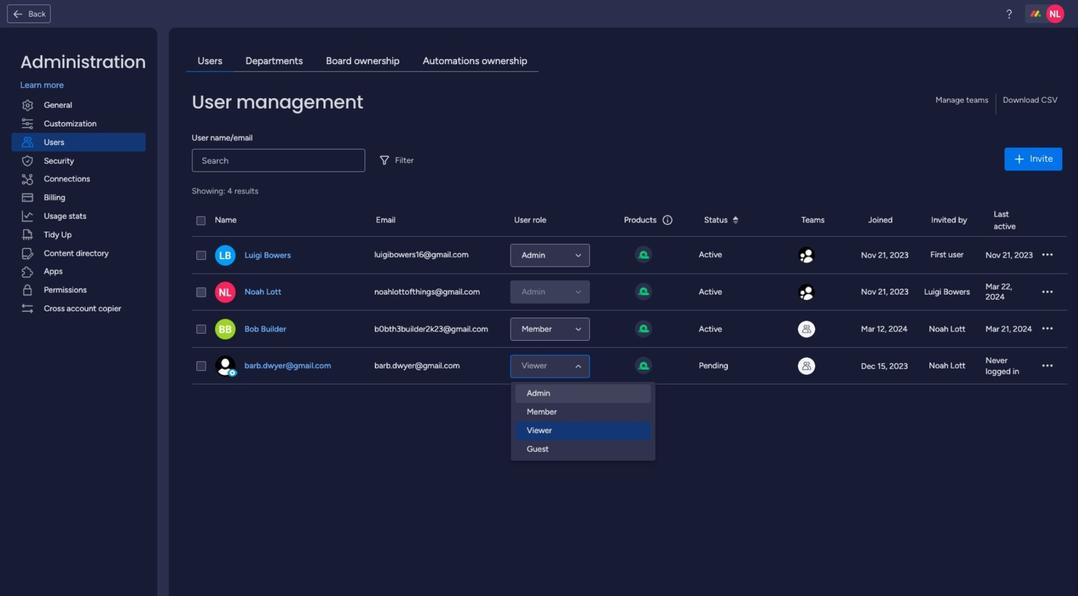 Task type: vqa. For each thing, say whether or not it's contained in the screenshot.
BACK TO WORKSPACE icon
yes



Task type: describe. For each thing, give the bounding box(es) containing it.
add or edit team image for first v2 ellipsis icon from the top
[[798, 247, 815, 264]]

v2 ellipsis image
[[1042, 324, 1053, 335]]

help image
[[1003, 8, 1015, 20]]

2 v2 ellipsis image from the top
[[1042, 287, 1053, 298]]

luigi bowers image
[[215, 245, 236, 266]]

add or edit team image for v2 ellipsis image
[[798, 321, 815, 338]]

2 row from the top
[[192, 237, 1067, 274]]

3 v2 ellipsis image from the top
[[1042, 361, 1053, 372]]

0 horizontal spatial noah lott image
[[215, 282, 236, 303]]

back to workspace image
[[12, 8, 24, 20]]



Task type: locate. For each thing, give the bounding box(es) containing it.
noah lott image right help icon at the top
[[1046, 5, 1065, 23]]

0 vertical spatial v2 ellipsis image
[[1042, 250, 1053, 261]]

v2 ellipsis image
[[1042, 250, 1053, 261], [1042, 287, 1053, 298], [1042, 361, 1053, 372]]

1 vertical spatial v2 ellipsis image
[[1042, 287, 1053, 298]]

add or edit team image
[[798, 284, 815, 301], [798, 358, 815, 375]]

0 vertical spatial add or edit team image
[[798, 284, 815, 301]]

0 vertical spatial noah lott image
[[1046, 5, 1065, 23]]

5 row from the top
[[192, 348, 1067, 385]]

add or edit team image for 3rd v2 ellipsis icon from the top
[[798, 358, 815, 375]]

4 row from the top
[[192, 311, 1067, 348]]

1 vertical spatial noah lott image
[[215, 282, 236, 303]]

1 vertical spatial add or edit team image
[[798, 321, 815, 338]]

1 add or edit team image from the top
[[798, 247, 815, 264]]

1 v2 ellipsis image from the top
[[1042, 250, 1053, 261]]

add or edit team image
[[798, 247, 815, 264], [798, 321, 815, 338]]

1 vertical spatial add or edit team image
[[798, 358, 815, 375]]

1 row from the top
[[192, 205, 1067, 237]]

1 add or edit team image from the top
[[798, 284, 815, 301]]

3 row from the top
[[192, 274, 1067, 311]]

row group
[[192, 237, 1067, 385]]

bob builder image
[[215, 319, 236, 340]]

noah lott image down luigi bowers icon
[[215, 282, 236, 303]]

barb.dwyer@gmail.com image
[[215, 356, 236, 377]]

grid
[[192, 205, 1067, 585]]

noah lott image
[[1046, 5, 1065, 23], [215, 282, 236, 303]]

0 vertical spatial add or edit team image
[[798, 247, 815, 264]]

2 add or edit team image from the top
[[798, 321, 815, 338]]

2 add or edit team image from the top
[[798, 358, 815, 375]]

add or edit team image for second v2 ellipsis icon from the bottom
[[798, 284, 815, 301]]

Search text field
[[192, 149, 365, 172]]

row
[[192, 205, 1067, 237], [192, 237, 1067, 274], [192, 274, 1067, 311], [192, 311, 1067, 348], [192, 348, 1067, 385]]

2 vertical spatial v2 ellipsis image
[[1042, 361, 1053, 372]]

1 horizontal spatial noah lott image
[[1046, 5, 1065, 23]]



